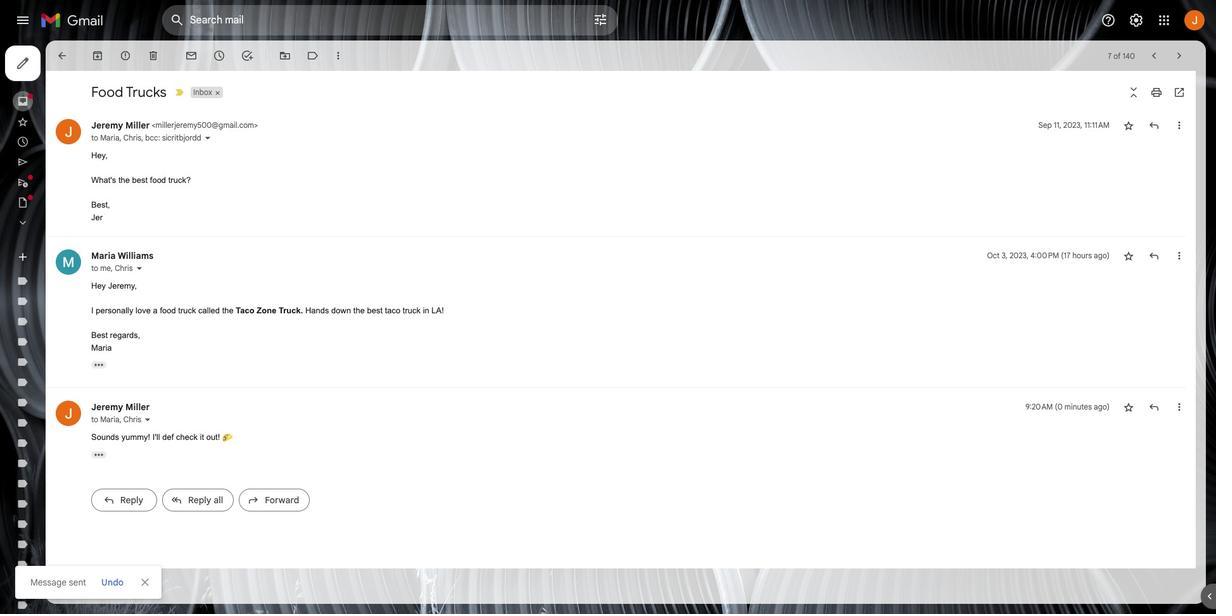 Task type: describe. For each thing, give the bounding box(es) containing it.
show trimmed content image
[[91, 451, 106, 458]]

out!
[[206, 433, 220, 442]]

show details image for to maria , chris
[[144, 416, 152, 424]]

personally
[[96, 306, 133, 315]]

1 vertical spatial best
[[367, 306, 383, 315]]

sent
[[69, 577, 86, 588]]

best,
[[91, 200, 110, 210]]

, for to me , chris
[[111, 264, 113, 273]]

me
[[100, 264, 111, 273]]

labels image
[[307, 49, 319, 62]]

sep 11, 2023, 11:11 am
[[1039, 120, 1110, 130]]

bcc:
[[145, 133, 160, 143]]

to for jeremy miller
[[91, 415, 98, 424]]

def
[[162, 433, 174, 442]]

of
[[1114, 51, 1121, 60]]

support image
[[1101, 13, 1116, 28]]

i'll
[[153, 433, 160, 442]]

maria up me
[[91, 250, 116, 262]]

maria up hey,
[[100, 133, 119, 143]]

i
[[91, 306, 94, 315]]

show details image for , bcc:
[[204, 134, 211, 142]]

report spam image
[[119, 49, 132, 62]]

list containing jeremy miller
[[46, 106, 1186, 523]]

jeremy miller < millerjeremy500@gmail.com >
[[91, 120, 258, 131]]

reply for reply
[[120, 494, 143, 506]]

zone
[[257, 306, 276, 315]]

message
[[30, 577, 67, 588]]

sounds yummy! i'll def check it out!
[[91, 433, 222, 442]]

4:00 pm
[[1031, 251, 1059, 260]]

alert containing message sent
[[15, 29, 1196, 599]]

inbox
[[193, 87, 212, 97]]

delete image
[[147, 49, 160, 62]]

trucks
[[126, 84, 167, 101]]

la!
[[432, 306, 444, 315]]

not starred checkbox for oct 3, 2023, 4:00 pm (17 hours ago)
[[1122, 250, 1135, 262]]

show details image
[[135, 265, 143, 272]]

not starred checkbox for sep 11, 2023, 11:11 am
[[1122, 119, 1135, 132]]

2023, for 4:00 pm
[[1010, 251, 1029, 260]]

7
[[1108, 51, 1112, 60]]

9:20 am (0 minutes ago) cell
[[1026, 401, 1110, 414]]

search mail image
[[166, 9, 189, 32]]

millerjeremy500@gmail.com
[[156, 120, 254, 130]]

1 to from the top
[[91, 133, 98, 143]]

check
[[176, 433, 198, 442]]

hours
[[1073, 251, 1092, 260]]

0 vertical spatial chris
[[123, 133, 141, 143]]

older image
[[1173, 49, 1186, 62]]

taco
[[236, 306, 254, 315]]

i personally love a food truck called the taco zone truck. hands down the best taco truck in la!
[[91, 306, 444, 315]]

🌮 image
[[222, 433, 232, 443]]

jeremy,
[[108, 281, 137, 291]]

forward
[[265, 494, 299, 506]]

truck.
[[279, 306, 303, 315]]

show trimmed content image
[[91, 362, 106, 369]]

message sent
[[30, 577, 86, 588]]

maria down jeremy miller
[[100, 415, 119, 424]]

Not starred checkbox
[[1122, 401, 1135, 414]]

0 vertical spatial best
[[132, 175, 148, 185]]

reply all link
[[162, 489, 234, 512]]

advanced search options image
[[588, 7, 613, 32]]

newer image
[[1148, 49, 1160, 62]]

called
[[198, 306, 220, 315]]

140
[[1123, 51, 1135, 60]]

hey
[[91, 281, 106, 291]]



Task type: locate. For each thing, give the bounding box(es) containing it.
williams
[[118, 250, 154, 262]]

maria williams
[[91, 250, 154, 262]]

11,
[[1054, 120, 1062, 130]]

in
[[423, 306, 429, 315]]

(0
[[1055, 402, 1063, 412]]

regards,
[[110, 331, 140, 340]]

show details image
[[204, 134, 211, 142], [144, 416, 152, 424]]

2 not starred checkbox from the top
[[1122, 250, 1135, 262]]

not starred checkbox right hours
[[1122, 250, 1135, 262]]

ago) inside 9:20 am (0 minutes ago) "cell"
[[1094, 402, 1110, 412]]

miller for jeremy miller < millerjeremy500@gmail.com >
[[125, 120, 150, 131]]

0 vertical spatial jeremy
[[91, 120, 123, 131]]

, for to maria , chris
[[119, 415, 121, 424]]

hey jeremy,
[[91, 281, 137, 291]]

chris for williams
[[115, 264, 133, 273]]

1 vertical spatial ago)
[[1094, 402, 1110, 412]]

to left me
[[91, 264, 98, 273]]

minutes
[[1065, 402, 1092, 412]]

oct 3, 2023, 4:00 pm (17 hours ago) cell
[[987, 250, 1110, 262]]

back to inbox image
[[56, 49, 68, 62]]

1 jeremy from the top
[[91, 120, 123, 131]]

0 horizontal spatial best
[[132, 175, 148, 185]]

1 horizontal spatial the
[[222, 306, 234, 315]]

1 not starred checkbox from the top
[[1122, 119, 1135, 132]]

reply all
[[188, 494, 223, 506]]

food trucks
[[91, 84, 167, 101]]

0 vertical spatial not starred checkbox
[[1122, 119, 1135, 132]]

Search mail text field
[[190, 14, 557, 27]]

move to image
[[279, 49, 291, 62]]

jeremy miller cell
[[91, 120, 258, 131]]

hey,
[[91, 151, 108, 160]]

ago)
[[1094, 251, 1110, 260], [1094, 402, 1110, 412]]

2 jeremy from the top
[[91, 402, 123, 413]]

to maria , chris
[[91, 415, 141, 424]]

jeremy for jeremy miller
[[91, 402, 123, 413]]

maria
[[100, 133, 119, 143], [91, 250, 116, 262], [91, 343, 112, 353], [100, 415, 119, 424]]

down
[[331, 306, 351, 315]]

undo
[[101, 577, 124, 588]]

add to tasks image
[[241, 49, 253, 62]]

navigation
[[0, 41, 152, 614]]

3 to from the top
[[91, 415, 98, 424]]

ago) inside oct 3, 2023, 4:00 pm (17 hours ago) 'cell'
[[1094, 251, 1110, 260]]

best
[[132, 175, 148, 185], [367, 306, 383, 315]]

chris left bcc:
[[123, 133, 141, 143]]

more image
[[332, 49, 345, 62]]

1 truck from the left
[[178, 306, 196, 315]]

to for maria williams
[[91, 264, 98, 273]]

0 horizontal spatial reply
[[120, 494, 143, 506]]

1 vertical spatial chris
[[115, 264, 133, 273]]

it
[[200, 433, 204, 442]]

1 vertical spatial jeremy
[[91, 402, 123, 413]]

2023, for 11:11 am
[[1063, 120, 1083, 130]]

2023, inside 'cell'
[[1010, 251, 1029, 260]]

>
[[254, 120, 258, 130]]

oct
[[987, 251, 1000, 260]]

3,
[[1002, 251, 1008, 260]]

1 ago) from the top
[[1094, 251, 1110, 260]]

to down jeremy miller
[[91, 415, 98, 424]]

0 vertical spatial 2023,
[[1063, 120, 1083, 130]]

0 vertical spatial show details image
[[204, 134, 211, 142]]

0 horizontal spatial 2023,
[[1010, 251, 1029, 260]]

1 horizontal spatial 2023,
[[1063, 120, 1083, 130]]

None search field
[[162, 5, 618, 35]]

forward link
[[239, 489, 310, 512]]

1 horizontal spatial best
[[367, 306, 383, 315]]

1 miller from the top
[[125, 120, 150, 131]]

jer
[[91, 213, 103, 222]]

best
[[91, 331, 108, 340]]

sicritbjordd
[[162, 133, 201, 143]]

miller up to maria , chris
[[125, 402, 150, 413]]

what's the best food truck?
[[91, 175, 191, 185]]

settings image
[[1129, 13, 1144, 28]]

chris
[[123, 133, 141, 143], [115, 264, 133, 273], [123, 415, 141, 424]]

the right what's
[[118, 175, 130, 185]]

chris down 'maria williams'
[[115, 264, 133, 273]]

2023, right 3,
[[1010, 251, 1029, 260]]

snooze image
[[213, 49, 226, 62]]

1 vertical spatial 2023,
[[1010, 251, 1029, 260]]

all
[[214, 494, 223, 506]]

gmail image
[[41, 8, 110, 33]]

2 vertical spatial chris
[[123, 415, 141, 424]]

food
[[150, 175, 166, 185], [160, 306, 176, 315]]

food right a
[[160, 306, 176, 315]]

food left "truck?"
[[150, 175, 166, 185]]

0 horizontal spatial show details image
[[144, 416, 152, 424]]

not starred checkbox right '11:11 am'
[[1122, 119, 1135, 132]]

11:11 am
[[1084, 120, 1110, 130]]

food
[[91, 84, 123, 101]]

chris for miller
[[123, 415, 141, 424]]

sounds yummy!
[[91, 433, 150, 442]]

sep
[[1039, 120, 1052, 130]]

0 vertical spatial miller
[[125, 120, 150, 131]]

1 vertical spatial food
[[160, 306, 176, 315]]

taco
[[385, 306, 401, 315]]

2 miller from the top
[[125, 402, 150, 413]]

1 horizontal spatial show details image
[[204, 134, 211, 142]]

archive image
[[91, 49, 104, 62]]

0 horizontal spatial truck
[[178, 306, 196, 315]]

jeremy
[[91, 120, 123, 131], [91, 402, 123, 413]]

to up hey,
[[91, 133, 98, 143]]

1 reply from the left
[[120, 494, 143, 506]]

best right what's
[[132, 175, 148, 185]]

jeremy up hey,
[[91, 120, 123, 131]]

show details image down millerjeremy500@gmail.com
[[204, 134, 211, 142]]

2 ago) from the top
[[1094, 402, 1110, 412]]

Not starred checkbox
[[1122, 119, 1135, 132], [1122, 250, 1135, 262]]

(17
[[1061, 251, 1071, 260]]

0 horizontal spatial the
[[118, 175, 130, 185]]

1 vertical spatial show details image
[[144, 416, 152, 424]]

maria down "best"
[[91, 343, 112, 353]]

ago) right hours
[[1094, 251, 1110, 260]]

truck
[[178, 306, 196, 315], [403, 306, 421, 315]]

, for to maria , chris , bcc: sicritbjordd
[[119, 133, 121, 143]]

chris down jeremy miller
[[123, 415, 141, 424]]

sep 11, 2023, 11:11 am cell
[[1039, 119, 1110, 132]]

<
[[152, 120, 156, 130]]

what's
[[91, 175, 116, 185]]

show details image up the sounds yummy! i'll def check it out! on the left bottom
[[144, 416, 152, 424]]

miller for jeremy miller
[[125, 402, 150, 413]]

2 reply from the left
[[188, 494, 211, 506]]

0 vertical spatial food
[[150, 175, 166, 185]]

miller up to maria , chris , bcc: sicritbjordd
[[125, 120, 150, 131]]

,
[[119, 133, 121, 143], [141, 133, 143, 143], [111, 264, 113, 273], [119, 415, 121, 424]]

truck left called
[[178, 306, 196, 315]]

the right 'down' on the left of page
[[353, 306, 365, 315]]

to me , chris
[[91, 264, 133, 273]]

reply for reply all
[[188, 494, 211, 506]]

9:20 am
[[1026, 402, 1053, 412]]

love
[[136, 306, 151, 315]]

2023,
[[1063, 120, 1083, 130], [1010, 251, 1029, 260]]

0 vertical spatial to
[[91, 133, 98, 143]]

the
[[118, 175, 130, 185], [222, 306, 234, 315], [353, 306, 365, 315]]

to maria , chris , bcc: sicritbjordd
[[91, 133, 201, 143]]

main menu image
[[15, 13, 30, 28]]

truck?
[[168, 175, 191, 185]]

reply
[[120, 494, 143, 506], [188, 494, 211, 506]]

oct 3, 2023, 4:00 pm (17 hours ago)
[[987, 251, 1110, 260]]

ago) right minutes
[[1094, 402, 1110, 412]]

2 to from the top
[[91, 264, 98, 273]]

best, jer
[[91, 200, 110, 222]]

undo alert
[[96, 571, 129, 594]]

7 of 140
[[1108, 51, 1135, 60]]

1 horizontal spatial truck
[[403, 306, 421, 315]]

a
[[153, 306, 158, 315]]

hands
[[305, 306, 329, 315]]

2 truck from the left
[[403, 306, 421, 315]]

inbox button
[[191, 87, 213, 98]]

1 vertical spatial to
[[91, 264, 98, 273]]

1 vertical spatial not starred checkbox
[[1122, 250, 1135, 262]]

best left taco
[[367, 306, 383, 315]]

2023, inside cell
[[1063, 120, 1083, 130]]

list
[[46, 106, 1186, 523]]

2023, right 11,
[[1063, 120, 1083, 130]]

best regards, maria
[[91, 331, 140, 353]]

1 horizontal spatial reply
[[188, 494, 211, 506]]

9:20 am (0 minutes ago)
[[1026, 402, 1110, 412]]

to
[[91, 133, 98, 143], [91, 264, 98, 273], [91, 415, 98, 424]]

jeremy for jeremy miller < millerjeremy500@gmail.com >
[[91, 120, 123, 131]]

1 vertical spatial miller
[[125, 402, 150, 413]]

reply link
[[91, 489, 157, 512]]

0 vertical spatial ago)
[[1094, 251, 1110, 260]]

the left 'taco'
[[222, 306, 234, 315]]

miller
[[125, 120, 150, 131], [125, 402, 150, 413]]

truck left in
[[403, 306, 421, 315]]

mark as unread image
[[185, 49, 198, 62]]

jeremy miller
[[91, 402, 150, 413]]

2 vertical spatial to
[[91, 415, 98, 424]]

2 horizontal spatial the
[[353, 306, 365, 315]]

jeremy up to maria , chris
[[91, 402, 123, 413]]

maria inside best regards, maria
[[91, 343, 112, 353]]

alert
[[15, 29, 1196, 599]]



Task type: vqa. For each thing, say whether or not it's contained in the screenshot.
'labels' on the left top of the page
no



